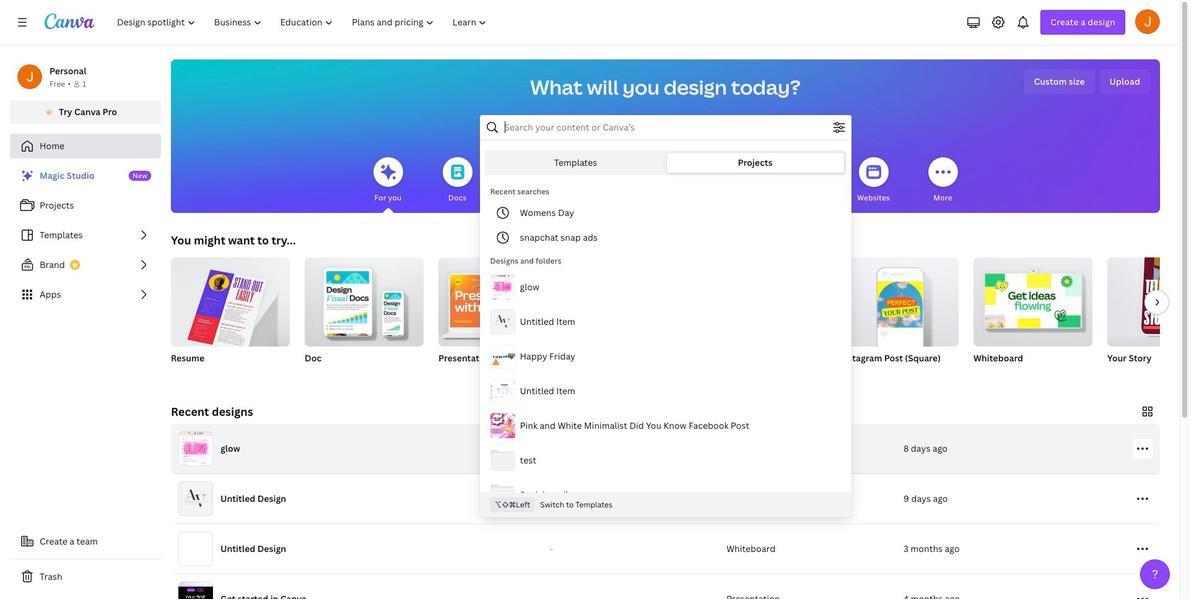 Task type: vqa. For each thing, say whether or not it's contained in the screenshot.
group
yes



Task type: locate. For each thing, give the bounding box(es) containing it.
group
[[1108, 250, 1190, 380], [1108, 250, 1190, 347], [305, 253, 424, 380], [305, 253, 424, 347], [840, 253, 959, 380], [840, 253, 959, 347], [974, 253, 1093, 380], [974, 253, 1093, 347], [171, 258, 290, 380], [439, 258, 558, 380], [439, 258, 558, 347], [573, 258, 692, 380], [706, 258, 825, 347], [706, 258, 825, 347]]

list box
[[481, 186, 851, 513]]

Search search field
[[505, 116, 827, 139]]

None search field
[[480, 115, 852, 518]]

list
[[10, 164, 161, 307]]



Task type: describe. For each thing, give the bounding box(es) containing it.
top level navigation element
[[109, 10, 498, 35]]

jeremy miller image
[[1136, 9, 1161, 34]]



